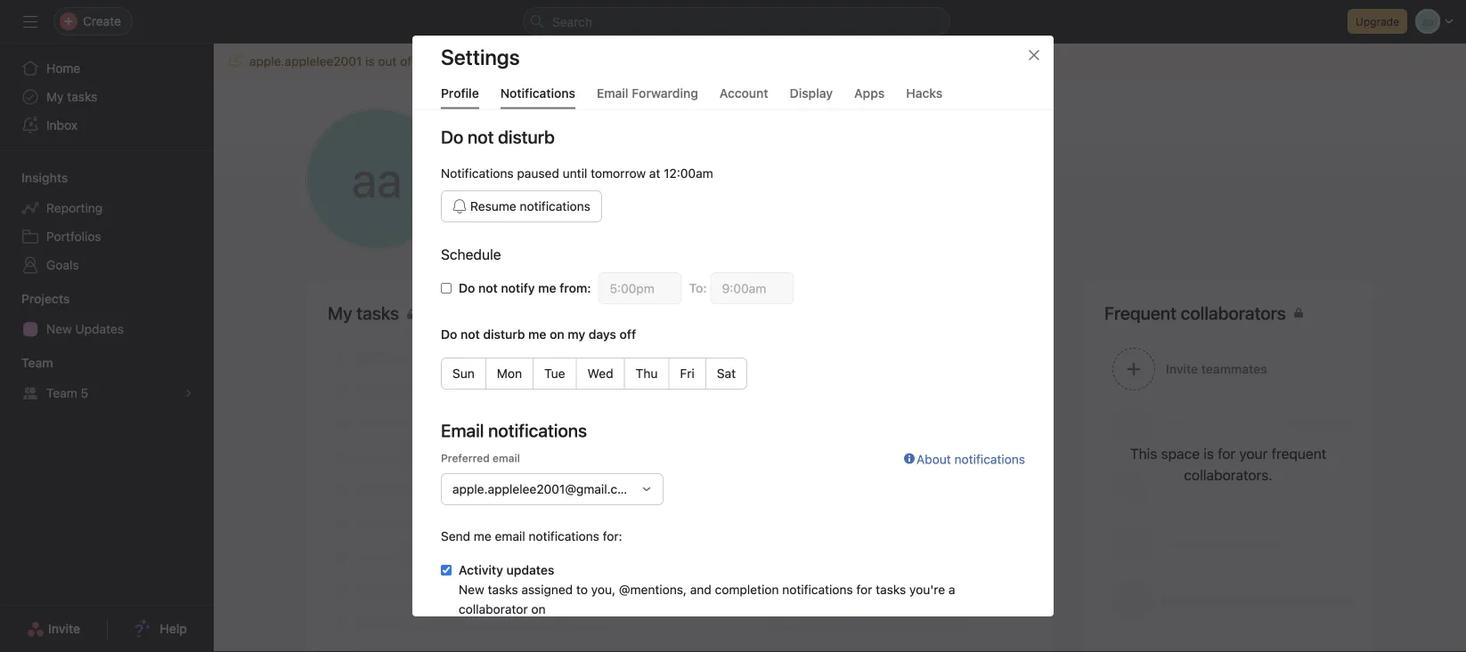 Task type: locate. For each thing, give the bounding box(es) containing it.
reporting link
[[11, 194, 203, 223]]

team for team 5
[[46, 386, 77, 401]]

team
[[21, 356, 53, 371], [46, 386, 77, 401]]

and
[[690, 583, 712, 597]]

notifications inside activity updates new tasks assigned to you, @mentions, and completion notifications for tasks you're a collaborator on
[[782, 583, 853, 597]]

notifications down the software
[[520, 199, 591, 213]]

2 vertical spatial me
[[474, 529, 491, 544]]

me from:
[[538, 281, 591, 295]]

portfolios link
[[11, 223, 203, 251]]

updates
[[506, 563, 554, 578]]

thu
[[636, 366, 658, 381]]

apple.applelee2001@gmail.com inside dropdown button
[[453, 482, 635, 497]]

of
[[400, 54, 412, 69]]

preferred email
[[441, 452, 520, 465]]

upgrade
[[1356, 15, 1399, 28]]

tasks right for
[[876, 583, 906, 597]]

2 horizontal spatial me
[[693, 174, 711, 188]]

notifications for notifications paused until tomorrow at 12:00am
[[441, 166, 514, 180]]

projects button
[[0, 290, 70, 308]]

0 vertical spatial team
[[21, 356, 53, 371]]

tasks right my
[[67, 90, 97, 104]]

email up updates
[[495, 529, 525, 544]]

1 horizontal spatial me
[[528, 327, 546, 342]]

do for do not notify me from:
[[459, 281, 475, 295]]

about notifications link
[[904, 450, 1025, 527]]

0 horizontal spatial new
[[46, 322, 72, 337]]

do right do not notify me from: "option"
[[459, 281, 475, 295]]

out
[[378, 54, 397, 69]]

notifications left for
[[782, 583, 853, 597]]

me right about
[[693, 174, 711, 188]]

notifications inside resume notifications button
[[520, 199, 591, 213]]

profile
[[517, 213, 554, 228]]

1 vertical spatial team
[[46, 386, 77, 401]]

notifications up updates
[[529, 529, 599, 544]]

1 vertical spatial apple.applelee2001@gmail.com
[[453, 482, 635, 497]]

on left my
[[550, 327, 564, 342]]

settings
[[441, 45, 520, 69]]

1 vertical spatial me
[[528, 327, 546, 342]]

team inside dropdown button
[[21, 356, 53, 371]]

0 vertical spatial new
[[46, 322, 72, 337]]

send me email notifications for:
[[441, 529, 622, 544]]

1 vertical spatial notifications
[[441, 166, 514, 180]]

do up sun
[[441, 327, 457, 342]]

1 vertical spatial on
[[531, 602, 546, 617]]

collaborator
[[459, 602, 528, 617]]

me right send
[[474, 529, 491, 544]]

email
[[493, 452, 520, 465], [495, 529, 525, 544]]

insights element
[[0, 162, 214, 283]]

2 vertical spatial do
[[441, 327, 457, 342]]

tasks inside global element
[[67, 90, 97, 104]]

1 vertical spatial do
[[459, 281, 475, 295]]

apple.applelee2001@gmail.com up 12:00am
[[480, 122, 874, 156]]

notifications up resume
[[441, 166, 514, 180]]

do for do not disturb me on my days off
[[441, 327, 457, 342]]

None text field
[[598, 272, 682, 304], [710, 272, 794, 304], [598, 272, 682, 304], [710, 272, 794, 304]]

new inside activity updates new tasks assigned to you, @mentions, and completion notifications for tasks you're a collaborator on
[[459, 583, 484, 597]]

teams element
[[0, 347, 214, 412]]

days off
[[589, 327, 636, 342]]

new inside projects element
[[46, 322, 72, 337]]

tasks up collaborator on the left bottom
[[488, 583, 518, 597]]

0 vertical spatial me
[[693, 174, 711, 188]]

sat
[[717, 366, 736, 381]]

not left notify
[[478, 281, 498, 295]]

notifications right about at right
[[955, 452, 1025, 467]]

new down projects
[[46, 322, 72, 337]]

1 horizontal spatial tasks
[[488, 583, 518, 597]]

me
[[693, 174, 711, 188], [528, 327, 546, 342], [474, 529, 491, 544]]

fri
[[680, 366, 695, 381]]

0 horizontal spatial tasks
[[67, 90, 97, 104]]

sun
[[453, 366, 475, 381]]

edit
[[492, 213, 514, 228]]

not
[[478, 281, 498, 295], [461, 327, 480, 342]]

inbox
[[46, 118, 78, 133]]

close image
[[1027, 48, 1041, 62]]

0 horizontal spatial on
[[531, 602, 546, 617]]

goals link
[[11, 251, 203, 280]]

1 vertical spatial email
[[495, 529, 525, 544]]

0 vertical spatial apple.applelee2001@gmail.com
[[480, 122, 874, 156]]

12/5.
[[500, 54, 527, 69]]

Do not notify me from: checkbox
[[441, 283, 452, 294]]

1 vertical spatial new
[[459, 583, 484, 597]]

new down activity
[[459, 583, 484, 597]]

email down email notifications
[[493, 452, 520, 465]]

apple.applelee2001@gmail.com button
[[441, 473, 664, 506]]

do
[[441, 126, 463, 147], [459, 281, 475, 295], [441, 327, 457, 342]]

0 vertical spatial not
[[478, 281, 498, 295]]

notifications down 12/5.
[[500, 86, 575, 100]]

portfolios
[[46, 229, 101, 244]]

0 vertical spatial do
[[441, 126, 463, 147]]

on down the assigned
[[531, 602, 546, 617]]

tomorrow
[[591, 166, 646, 180]]

to
[[576, 583, 588, 597]]

through
[[451, 54, 496, 69]]

about
[[917, 452, 951, 467]]

0 vertical spatial notifications
[[500, 86, 575, 100]]

0 vertical spatial email
[[493, 452, 520, 465]]

team for team
[[21, 356, 53, 371]]

do not disturb
[[441, 126, 555, 147]]

email
[[597, 86, 628, 100]]

1 vertical spatial not
[[461, 327, 480, 342]]

2 horizontal spatial tasks
[[876, 583, 906, 597]]

apple.applelee2001@gmail.com up send me email notifications for:
[[453, 482, 635, 497]]

notifications
[[520, 199, 591, 213], [955, 452, 1025, 467], [529, 529, 599, 544], [782, 583, 853, 597]]

me right disturb
[[528, 327, 546, 342]]

team 5
[[46, 386, 88, 401]]

1 horizontal spatial on
[[550, 327, 564, 342]]

for:
[[603, 529, 622, 544]]

0 horizontal spatial me
[[474, 529, 491, 544]]

1 horizontal spatial new
[[459, 583, 484, 597]]

paused
[[517, 166, 559, 180]]

team left 5
[[46, 386, 77, 401]]

new
[[46, 322, 72, 337], [459, 583, 484, 597]]

hacks button
[[906, 86, 943, 109]]

not left disturb
[[461, 327, 480, 342]]

display button
[[790, 86, 833, 109]]

team up team 5
[[21, 356, 53, 371]]

do down the profile button
[[441, 126, 463, 147]]

None checkbox
[[441, 565, 452, 576]]

not for disturb
[[461, 327, 480, 342]]

add
[[629, 174, 653, 188]]



Task type: vqa. For each thing, say whether or not it's contained in the screenshot.
Projects
yes



Task type: describe. For each thing, give the bounding box(es) containing it.
notifications button
[[500, 86, 575, 109]]

do for do not disturb
[[441, 126, 463, 147]]

0 vertical spatial on
[[550, 327, 564, 342]]

send
[[441, 529, 470, 544]]

about
[[656, 174, 690, 188]]

edit profile
[[492, 213, 554, 228]]

you,
[[591, 583, 616, 597]]

invite button
[[15, 614, 92, 646]]

insights button
[[0, 169, 68, 187]]

apple.applelee2001 is out of office through 12/5.
[[249, 54, 527, 69]]

email forwarding button
[[597, 86, 698, 109]]

profile button
[[441, 86, 479, 109]]

@mentions,
[[619, 583, 687, 597]]

edit profile button
[[480, 204, 565, 236]]

resume notifications button
[[441, 190, 602, 222]]

activity updates new tasks assigned to you, @mentions, and completion notifications for tasks you're a collaborator on
[[459, 563, 955, 617]]

account
[[720, 86, 768, 100]]

to:
[[689, 281, 707, 295]]

12:00am
[[664, 166, 713, 180]]

global element
[[0, 44, 214, 151]]

my
[[46, 90, 64, 104]]

notifications paused until tomorrow at 12:00am
[[441, 166, 713, 180]]

goals
[[46, 258, 79, 273]]

wed
[[588, 366, 613, 381]]

assigned
[[521, 583, 573, 597]]

until
[[563, 166, 587, 180]]

frequent collaborators
[[1105, 303, 1286, 324]]

disturb
[[483, 327, 525, 342]]

not for notify
[[478, 281, 498, 295]]

on inside activity updates new tasks assigned to you, @mentions, and completion notifications for tasks you're a collaborator on
[[531, 602, 546, 617]]

forwarding
[[632, 86, 698, 100]]

profile
[[441, 86, 479, 100]]

completion
[[715, 583, 779, 597]]

email forwarding
[[597, 86, 698, 100]]

tue
[[544, 366, 565, 381]]

notify
[[501, 281, 535, 295]]

me inside button
[[693, 174, 711, 188]]

updates
[[75, 322, 124, 337]]

account button
[[720, 86, 768, 109]]

resume
[[470, 199, 516, 213]]

preferred
[[441, 452, 490, 465]]

reporting
[[46, 201, 103, 216]]

home link
[[11, 54, 203, 83]]

not disturb
[[468, 126, 555, 147]]

my tasks
[[46, 90, 97, 104]]

for
[[856, 583, 872, 597]]

projects
[[21, 292, 70, 306]]

apps button
[[854, 86, 885, 109]]

projects element
[[0, 283, 214, 347]]

schedule
[[441, 246, 501, 263]]

aa
[[351, 150, 402, 208]]

apple.applelee2001
[[249, 54, 362, 69]]

upgrade button
[[1348, 9, 1407, 34]]

you're
[[909, 583, 945, 597]]

email notifications
[[441, 420, 587, 441]]

add about me
[[629, 174, 711, 188]]

ceo
[[498, 174, 524, 188]]

notifications for notifications
[[500, 86, 575, 100]]

a
[[949, 583, 955, 597]]

display
[[790, 86, 833, 100]]

new updates link
[[11, 315, 203, 344]]

about notifications
[[917, 452, 1025, 467]]

hacks
[[906, 86, 943, 100]]

hide sidebar image
[[23, 14, 37, 29]]

home
[[46, 61, 80, 76]]

software
[[548, 174, 600, 188]]

is
[[365, 54, 375, 69]]

mon
[[497, 366, 522, 381]]

notifications inside about notifications link
[[955, 452, 1025, 467]]

team 5 link
[[11, 379, 203, 408]]

office
[[415, 54, 448, 69]]

my
[[568, 327, 585, 342]]

add about me button
[[607, 165, 716, 197]]

activity
[[459, 563, 503, 578]]

inbox link
[[11, 111, 203, 140]]

resume notifications
[[470, 199, 591, 213]]

new updates
[[46, 322, 124, 337]]

at
[[649, 166, 660, 180]]

do not disturb me on my days off
[[441, 327, 636, 342]]

my tasks
[[328, 303, 399, 324]]

my tasks link
[[11, 83, 203, 111]]

do not notify me from:
[[459, 281, 591, 295]]

insights
[[21, 171, 68, 185]]

aa button
[[306, 108, 448, 250]]



